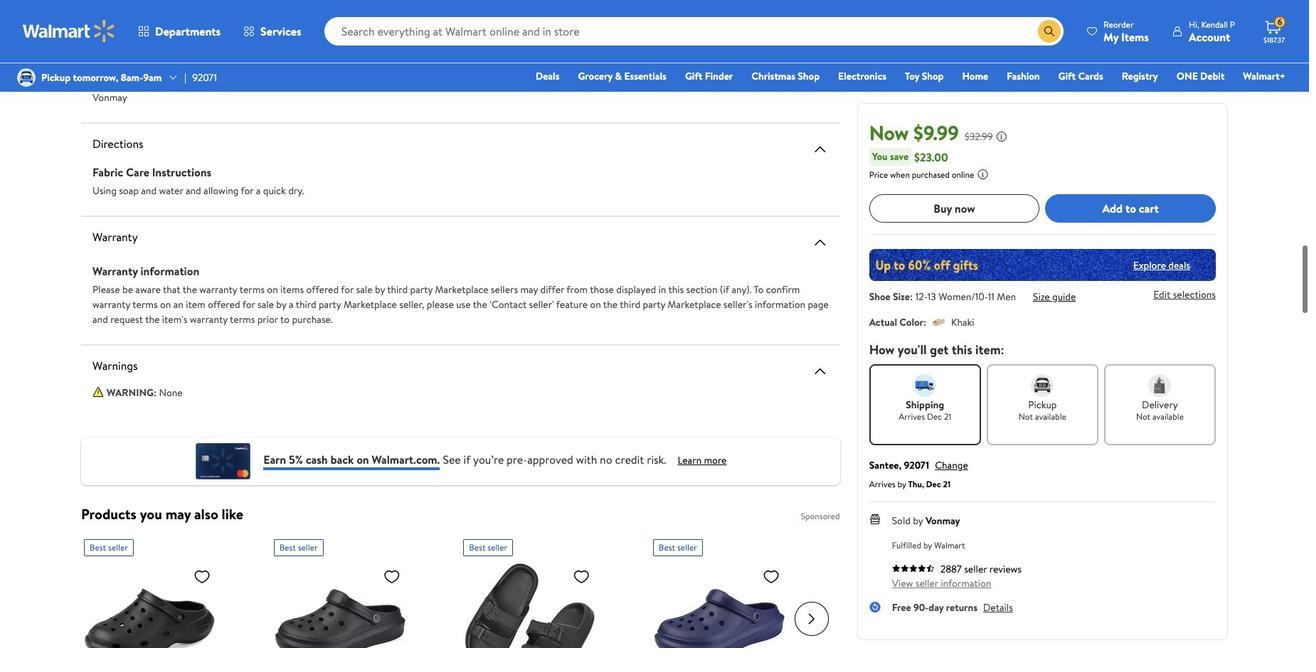 Task type: locate. For each thing, give the bounding box(es) containing it.
pickup inside pickup not available
[[1028, 398, 1057, 412]]

this right get
[[952, 341, 972, 359]]

the down those
[[603, 296, 618, 310]]

delivery
[[1142, 398, 1178, 412]]

&
[[615, 69, 622, 83]]

arrives down the intent image for shipping
[[899, 411, 925, 423]]

and down the instructions
[[186, 182, 201, 196]]

8am-
[[121, 70, 143, 85]]

1 horizontal spatial and
[[141, 182, 157, 196]]

and
[[141, 182, 157, 196], [186, 182, 201, 196], [93, 311, 108, 325]]

information up that
[[141, 261, 199, 277]]

purchase.
[[292, 311, 333, 325]]

1 vertical spatial information
[[755, 296, 805, 310]]

for right items
[[341, 281, 354, 295]]

21 up "change"
[[944, 411, 951, 423]]

size left 12-
[[893, 290, 910, 304]]

1 vertical spatial a
[[289, 296, 293, 310]]

pre-
[[507, 450, 527, 466]]

0 vertical spatial warranty
[[93, 227, 138, 243]]

0 horizontal spatial third
[[296, 296, 316, 310]]

0 horizontal spatial to
[[280, 311, 290, 325]]

0 vertical spatial 21
[[944, 411, 951, 423]]

1 horizontal spatial marketplace
[[435, 281, 488, 295]]

color
[[900, 315, 924, 329]]

warranty inside warranty information please be aware that the warranty terms on items offered for sale by third party marketplace sellers may differ from those displayed in this section (if any). to confirm warranty terms on an item offered for sale by a third party marketplace seller, please use the 'contact seller' feature on the third party marketplace seller's information page and request the item's warranty terms prior to purchase.
[[93, 261, 138, 277]]

0 horizontal spatial arrives
[[869, 478, 895, 490]]

product group
[[84, 532, 254, 648], [274, 532, 443, 648], [463, 532, 633, 648], [653, 532, 823, 648]]

best seller for second 'product' group from right
[[469, 540, 507, 552]]

0 vertical spatial dec
[[927, 411, 942, 423]]

3 best from the left
[[469, 540, 486, 552]]

4 best from the left
[[659, 540, 675, 552]]

essentials
[[624, 69, 667, 83]]

grocery & essentials
[[578, 69, 667, 83]]

hi,
[[1189, 18, 1199, 30]]

1 vertical spatial arrives
[[869, 478, 895, 490]]

available inside delivery not available
[[1153, 411, 1184, 423]]

cart
[[1139, 200, 1159, 216]]

a inside warranty information please be aware that the warranty terms on items offered for sale by third party marketplace sellers may differ from those displayed in this section (if any). to confirm warranty terms on an item offered for sale by a third party marketplace seller, please use the 'contact seller' feature on the third party marketplace seller's information page and request the item's warranty terms prior to purchase.
[[289, 296, 293, 310]]

pickup down "intent image for pickup"
[[1028, 398, 1057, 412]]

tomorrow,
[[73, 70, 118, 85]]

: down 12-
[[924, 315, 926, 329]]

shop for toy shop
[[922, 69, 944, 83]]

warranty down "item"
[[190, 311, 228, 325]]

0 horizontal spatial size
[[893, 290, 910, 304]]

third up purchase.
[[296, 296, 316, 310]]

may
[[520, 281, 538, 295], [166, 503, 191, 522]]

fashion
[[1007, 69, 1040, 83]]

1 horizontal spatial shop
[[922, 69, 944, 83]]

intent image for pickup image
[[1031, 374, 1054, 397]]

21 down change button
[[943, 478, 951, 490]]

marketplace
[[435, 281, 488, 295], [344, 296, 397, 310], [668, 296, 721, 310]]

1 warranty from the top
[[93, 227, 138, 243]]

1 horizontal spatial 92071
[[904, 458, 929, 472]]

marketplace down section
[[668, 296, 721, 310]]

0 vertical spatial pickup
[[41, 70, 71, 85]]

available down "intent image for pickup"
[[1035, 411, 1066, 423]]

: left 12-
[[910, 290, 913, 304]]

warnings
[[93, 356, 138, 372]]

by
[[375, 281, 385, 295], [276, 296, 286, 310], [897, 478, 906, 490], [913, 514, 923, 528], [923, 539, 932, 551]]

0 horizontal spatial may
[[166, 503, 191, 522]]

vonmay men's clogs thick sole sport sandals image
[[84, 560, 216, 648]]

'contact
[[490, 296, 527, 310]]

size left guide
[[1033, 290, 1050, 304]]

vonmay unisex clogs thick sole eva clog non-slip sandals comfort garden shoes image
[[274, 560, 406, 648], [653, 560, 785, 648]]

get
[[930, 341, 949, 359]]

you're
[[473, 450, 504, 466]]

available for pickup
[[1035, 411, 1066, 423]]

1 horizontal spatial pickup
[[1028, 398, 1057, 412]]

$187.37
[[1264, 35, 1285, 45]]

credit
[[615, 450, 644, 466]]

soap
[[119, 182, 139, 196]]

information up "returns" at the right of page
[[941, 576, 991, 591]]

now
[[955, 200, 975, 216]]

1 vertical spatial pickup
[[1028, 398, 1057, 412]]

returns
[[946, 600, 978, 615]]

1 horizontal spatial a
[[289, 296, 293, 310]]

party down the in at the top of page
[[643, 296, 665, 310]]

0 vertical spatial arrives
[[899, 411, 925, 423]]

1 horizontal spatial gift
[[1058, 69, 1076, 83]]

2 best from the left
[[279, 540, 296, 552]]

dec inside shipping arrives dec 21
[[927, 411, 942, 423]]

add to favorites list, vonmay unisex slides sandals thick sole pillow sandals with adjustable double buckle image
[[573, 566, 590, 584]]

0 vertical spatial a
[[256, 182, 261, 196]]

pickup left tomorrow,
[[41, 70, 71, 85]]

0 vertical spatial this
[[668, 281, 684, 295]]

1 horizontal spatial size
[[1033, 290, 1050, 304]]

1 horizontal spatial to
[[1126, 200, 1136, 216]]

2 not from the left
[[1136, 411, 1151, 423]]

finder
[[705, 69, 733, 83]]

1 horizontal spatial :
[[924, 315, 926, 329]]

view
[[892, 576, 913, 591]]

the right use
[[473, 296, 487, 310]]

92071 up thu,
[[904, 458, 929, 472]]

: for color
[[924, 315, 926, 329]]

:
[[910, 290, 913, 304], [924, 315, 926, 329]]

1 vertical spatial to
[[280, 311, 290, 325]]

intent image for shipping image
[[914, 374, 936, 397]]

prior
[[257, 311, 278, 325]]

a left quick at top left
[[256, 182, 261, 196]]

save
[[890, 149, 909, 164]]

1 gift from the left
[[685, 69, 702, 83]]

please
[[93, 281, 120, 295]]

information down confirm
[[755, 296, 805, 310]]

1 horizontal spatial third
[[387, 281, 408, 295]]

1 vertical spatial offered
[[208, 296, 240, 310]]

best seller for 1st 'product' group
[[90, 540, 128, 552]]

1 horizontal spatial not
[[1136, 411, 1151, 423]]

and right soap
[[141, 182, 157, 196]]

1 not from the left
[[1019, 411, 1033, 423]]

1 shop from the left
[[798, 69, 820, 83]]

items
[[280, 281, 304, 295]]

available down intent image for delivery
[[1153, 411, 1184, 423]]

guide
[[1052, 290, 1076, 304]]

92071 right |
[[192, 70, 217, 85]]

0 vertical spatial vonmay
[[93, 89, 127, 103]]

a down items
[[289, 296, 293, 310]]

4 product group from the left
[[653, 532, 823, 648]]

not down intent image for delivery
[[1136, 411, 1151, 423]]

0 horizontal spatial sale
[[258, 296, 274, 310]]

1 vertical spatial warranty
[[93, 261, 138, 277]]

1 horizontal spatial party
[[410, 281, 433, 295]]

one debit
[[1177, 69, 1225, 83]]

0 horizontal spatial gift
[[685, 69, 702, 83]]

vonmay unisex clogs thick sole eva clog non-slip sandals comfort garden shoes image for add to favorites list, vonmay unisex clogs thick sole eva clog non-slip sandals comfort garden shoes image
[[274, 560, 406, 648]]

fabric
[[93, 163, 123, 178]]

0 horizontal spatial not
[[1019, 411, 1033, 423]]

gift left the cards
[[1058, 69, 1076, 83]]

gift left "finder"
[[685, 69, 702, 83]]

1 vertical spatial this
[[952, 341, 972, 359]]

toy shop
[[905, 69, 944, 83]]

approved
[[527, 450, 573, 466]]

0 horizontal spatial vonmay
[[93, 89, 127, 103]]

warranty
[[93, 227, 138, 243], [93, 261, 138, 277]]

9am
[[143, 70, 162, 85]]

warranty for warranty
[[93, 227, 138, 243]]

to left "cart"
[[1126, 200, 1136, 216]]

the up "item"
[[183, 281, 197, 295]]

earn
[[263, 450, 286, 466]]

1 available from the left
[[1035, 411, 1066, 423]]

feature
[[556, 296, 588, 310]]

1 vertical spatial 92071
[[904, 458, 929, 472]]

1 horizontal spatial vonmay unisex clogs thick sole eva clog non-slip sandals comfort garden shoes image
[[653, 560, 785, 648]]

0 horizontal spatial shop
[[798, 69, 820, 83]]

0 horizontal spatial pickup
[[41, 70, 71, 85]]

0 vertical spatial sale
[[356, 281, 372, 295]]

1 best seller from the left
[[90, 540, 128, 552]]

warranty down using
[[93, 227, 138, 243]]

purchased
[[912, 169, 950, 181]]

21
[[944, 411, 951, 423], [943, 478, 951, 490]]

for right "item"
[[242, 296, 255, 310]]

best for third 'product' group from right
[[279, 540, 296, 552]]

2 shop from the left
[[922, 69, 944, 83]]

2 gift from the left
[[1058, 69, 1076, 83]]

to right the prior in the left of the page
[[280, 311, 290, 325]]

walmart image
[[23, 20, 115, 43]]

directions image
[[812, 139, 829, 156]]

0 vertical spatial :
[[910, 290, 913, 304]]

0 vertical spatial may
[[520, 281, 538, 295]]

may up seller'
[[520, 281, 538, 295]]

seller for "add to favorites list, vonmay unisex slides sandals thick sole pillow sandals with adjustable double buckle" image
[[488, 540, 507, 552]]

92071 for |
[[192, 70, 217, 85]]

warning image
[[93, 385, 104, 396]]

1 vonmay unisex clogs thick sole eva clog non-slip sandals comfort garden shoes image from the left
[[274, 560, 406, 648]]

terms
[[239, 281, 265, 295], [133, 296, 158, 310], [230, 311, 255, 325]]

0 vertical spatial 92071
[[192, 70, 217, 85]]

third up the seller,
[[387, 281, 408, 295]]

add to favorites list, vonmay unisex clogs thick sole eva clog non-slip sandals comfort garden shoes image
[[763, 566, 780, 584]]

2 size from the left
[[1033, 290, 1050, 304]]

learn more about strikethrough prices image
[[996, 131, 1007, 142]]

2 vertical spatial information
[[941, 576, 991, 591]]

medium material eva brand vonmay
[[93, 7, 134, 103]]

party up purchase.
[[319, 296, 341, 310]]

toy shop link
[[899, 68, 950, 84]]

see
[[443, 450, 461, 466]]

92071 for santee,
[[904, 458, 929, 472]]

1 horizontal spatial sale
[[356, 281, 372, 295]]

not inside delivery not available
[[1136, 411, 1151, 423]]

2 best seller from the left
[[279, 540, 318, 552]]

1 vertical spatial :
[[924, 315, 926, 329]]

terms down aware
[[133, 296, 158, 310]]

$23.00
[[914, 149, 948, 165]]

on right back
[[357, 450, 369, 466]]

warranty up "item"
[[199, 281, 237, 295]]

not down "intent image for pickup"
[[1019, 411, 1033, 423]]

you'll
[[898, 341, 927, 359]]

1 horizontal spatial this
[[952, 341, 972, 359]]

2 warranty from the top
[[93, 261, 138, 277]]

0 vertical spatial to
[[1126, 200, 1136, 216]]

1 vertical spatial dec
[[926, 478, 941, 490]]

women/10-
[[939, 290, 988, 304]]

1 vertical spatial vonmay
[[926, 514, 960, 528]]

fulfilled
[[892, 539, 921, 551]]

1 horizontal spatial available
[[1153, 411, 1184, 423]]

gift cards
[[1058, 69, 1103, 83]]

92071 inside santee, 92071 change arrives by thu, dec 21
[[904, 458, 929, 472]]

add to cart
[[1102, 200, 1159, 216]]

this
[[668, 281, 684, 295], [952, 341, 972, 359]]

0 horizontal spatial vonmay unisex clogs thick sole eva clog non-slip sandals comfort garden shoes image
[[274, 560, 406, 648]]

explore deals
[[1133, 258, 1190, 272]]

available inside pickup not available
[[1035, 411, 1066, 423]]

for right 'allowing'
[[241, 182, 254, 196]]

and left 'request'
[[93, 311, 108, 325]]

offered right items
[[306, 281, 339, 295]]

grocery
[[578, 69, 613, 83]]

explore
[[1133, 258, 1166, 272]]

0 horizontal spatial and
[[93, 311, 108, 325]]

request
[[110, 311, 143, 325]]

and inside warranty information please be aware that the warranty terms on items offered for sale by third party marketplace sellers may differ from those displayed in this section (if any). to confirm warranty terms on an item offered for sale by a third party marketplace seller, please use the 'contact seller' feature on the third party marketplace seller's information page and request the item's warranty terms prior to purchase.
[[93, 311, 108, 325]]

third down displayed
[[620, 296, 640, 310]]

any).
[[732, 281, 752, 295]]

medium
[[93, 7, 127, 22]]

1 best from the left
[[90, 540, 106, 552]]

21 inside santee, 92071 change arrives by thu, dec 21
[[943, 478, 951, 490]]

confirm
[[766, 281, 800, 295]]

be
[[122, 281, 133, 295]]

0 vertical spatial for
[[241, 182, 254, 196]]

gift for gift finder
[[685, 69, 702, 83]]

2887 seller reviews
[[940, 562, 1022, 576]]

2 horizontal spatial and
[[186, 182, 201, 196]]

party up the seller,
[[410, 281, 433, 295]]

free
[[892, 600, 911, 615]]

warranty down please at the left of the page
[[93, 296, 130, 310]]

2 product group from the left
[[274, 532, 443, 648]]

marketplace left the seller,
[[344, 296, 397, 310]]

2 available from the left
[[1153, 411, 1184, 423]]

0 horizontal spatial a
[[256, 182, 261, 196]]

1 horizontal spatial arrives
[[899, 411, 925, 423]]

4 best seller from the left
[[659, 540, 697, 552]]

0 horizontal spatial available
[[1035, 411, 1066, 423]]

vonmay down brand
[[93, 89, 127, 103]]

buy now button
[[869, 194, 1040, 223]]

not inside pickup not available
[[1019, 411, 1033, 423]]

13
[[928, 290, 936, 304]]

on left items
[[267, 281, 278, 295]]

1 horizontal spatial vonmay
[[926, 514, 960, 528]]

vonmay up walmart
[[926, 514, 960, 528]]

4.4939 stars out of 5, based on 2887 seller reviews element
[[892, 564, 935, 573]]

allowing
[[204, 182, 239, 196]]

departments
[[155, 23, 221, 39]]

0 horizontal spatial 92071
[[192, 70, 217, 85]]

warranty for warranty information please be aware that the warranty terms on items offered for sale by third party marketplace sellers may differ from those displayed in this section (if any). to confirm warranty terms on an item offered for sale by a third party marketplace seller, please use the 'contact seller' feature on the third party marketplace seller's information page and request the item's warranty terms prior to purchase.
[[93, 261, 138, 277]]

0 horizontal spatial :
[[910, 290, 913, 304]]

marketplace up use
[[435, 281, 488, 295]]

1 horizontal spatial may
[[520, 281, 538, 295]]

may right you
[[166, 503, 191, 522]]

this right the in at the top of page
[[668, 281, 684, 295]]

best seller for third 'product' group from right
[[279, 540, 318, 552]]

warranty up please at the left of the page
[[93, 261, 138, 277]]

0 horizontal spatial party
[[319, 296, 341, 310]]

shop right toy
[[922, 69, 944, 83]]

0 horizontal spatial information
[[141, 261, 199, 277]]

dec right thu,
[[926, 478, 941, 490]]

shop right christmas
[[798, 69, 820, 83]]

arrives down santee,
[[869, 478, 895, 490]]

 image
[[17, 68, 36, 87]]

offered right "item"
[[208, 296, 240, 310]]

6 $187.37
[[1264, 16, 1285, 45]]

next slide for products you may also like list image
[[794, 600, 829, 634]]

arrives
[[899, 411, 925, 423], [869, 478, 895, 490]]

terms left the prior in the left of the page
[[230, 311, 255, 325]]

edit selections button
[[1153, 288, 1216, 302]]

terms up the prior in the left of the page
[[239, 281, 265, 295]]

actual color :
[[869, 315, 926, 329]]

sellers
[[491, 281, 518, 295]]

2 vonmay unisex clogs thick sole eva clog non-slip sandals comfort garden shoes image from the left
[[653, 560, 785, 648]]

now $9.99
[[869, 119, 959, 147]]

capital one  earn 5% cash back on walmart.com. see if you're pre-approved with no credit risk. learn more element
[[678, 452, 727, 467]]

0 horizontal spatial this
[[668, 281, 684, 295]]

cards
[[1078, 69, 1103, 83]]

best seller
[[90, 540, 128, 552], [279, 540, 318, 552], [469, 540, 507, 552], [659, 540, 697, 552]]

1 vertical spatial 21
[[943, 478, 951, 490]]

kendall
[[1201, 18, 1228, 30]]

warranty
[[199, 281, 237, 295], [93, 296, 130, 310], [190, 311, 228, 325]]

dec down the intent image for shipping
[[927, 411, 942, 423]]

3 best seller from the left
[[469, 540, 507, 552]]

item's
[[162, 311, 187, 325]]

how you'll get this item:
[[869, 341, 1004, 359]]

0 vertical spatial offered
[[306, 281, 339, 295]]

deals
[[536, 69, 560, 83]]



Task type: describe. For each thing, give the bounding box(es) containing it.
warning:
[[107, 384, 157, 398]]

2 horizontal spatial marketplace
[[668, 296, 721, 310]]

seller for add to favorites list, vonmay unisex clogs thick sole eva clog non-slip sandals comfort garden shoes icon
[[677, 540, 697, 552]]

0 horizontal spatial marketplace
[[344, 296, 397, 310]]

on left the an
[[160, 296, 171, 310]]

sold
[[892, 514, 911, 528]]

1 vertical spatial sale
[[258, 296, 274, 310]]

2 vertical spatial for
[[242, 296, 255, 310]]

details
[[983, 600, 1013, 615]]

not for pickup
[[1019, 411, 1033, 423]]

capitalone image
[[194, 441, 252, 478]]

may inside warranty information please be aware that the warranty terms on items offered for sale by third party marketplace sellers may differ from those displayed in this section (if any). to confirm warranty terms on an item offered for sale by a third party marketplace seller, please use the 'contact seller' feature on the third party marketplace seller's information page and request the item's warranty terms prior to purchase.
[[520, 281, 538, 295]]

eva
[[93, 48, 111, 62]]

2 horizontal spatial information
[[941, 576, 991, 591]]

when
[[890, 169, 910, 181]]

displayed
[[616, 281, 656, 295]]

size guide button
[[1033, 290, 1076, 304]]

1 vertical spatial terms
[[133, 296, 158, 310]]

home
[[962, 69, 988, 83]]

electronics
[[838, 69, 886, 83]]

instructions
[[152, 163, 211, 178]]

1 horizontal spatial information
[[755, 296, 805, 310]]

1 size from the left
[[893, 290, 910, 304]]

not for delivery
[[1136, 411, 1151, 423]]

on down those
[[590, 296, 601, 310]]

vonmay inside medium material eva brand vonmay
[[93, 89, 127, 103]]

buy now
[[934, 200, 975, 216]]

by inside santee, 92071 change arrives by thu, dec 21
[[897, 478, 906, 490]]

hi, kendall p account
[[1189, 18, 1235, 44]]

1 vertical spatial may
[[166, 503, 191, 522]]

price when purchased online
[[869, 169, 974, 181]]

2887
[[940, 562, 962, 576]]

pickup for not
[[1028, 398, 1057, 412]]

santee, 92071 change arrives by thu, dec 21
[[869, 458, 968, 490]]

add to favorites list, vonmay unisex clogs thick sole eva clog non-slip sandals comfort garden shoes image
[[383, 566, 400, 584]]

6
[[1278, 16, 1282, 28]]

seller for add to favorites list, vonmay men's clogs thick sole sport sandals icon
[[108, 540, 128, 552]]

legal information image
[[977, 169, 989, 180]]

departments button
[[127, 14, 232, 48]]

learn more
[[678, 452, 727, 466]]

a inside fabric care instructions using soap and water and allowing for a quick dry.
[[256, 182, 261, 196]]

quick
[[263, 182, 286, 196]]

buy
[[934, 200, 952, 216]]

directions
[[93, 134, 143, 150]]

available for delivery
[[1153, 411, 1184, 423]]

change button
[[935, 458, 968, 472]]

0 vertical spatial terms
[[239, 281, 265, 295]]

vonmay unisex slides sandals thick sole pillow sandals with adjustable double buckle image
[[463, 560, 596, 648]]

21 inside shipping arrives dec 21
[[944, 411, 951, 423]]

gift cards link
[[1052, 68, 1110, 84]]

intent image for delivery image
[[1149, 374, 1171, 397]]

dry.
[[288, 182, 304, 196]]

to inside warranty information please be aware that the warranty terms on items offered for sale by third party marketplace sellers may differ from those displayed in this section (if any). to confirm warranty terms on an item offered for sale by a third party marketplace seller, please use the 'contact seller' feature on the third party marketplace seller's information page and request the item's warranty terms prior to purchase.
[[280, 311, 290, 325]]

aware
[[135, 281, 161, 295]]

1 vertical spatial warranty
[[93, 296, 130, 310]]

view seller information
[[892, 576, 991, 591]]

free 90-day returns details
[[892, 600, 1013, 615]]

pickup tomorrow, 8am-9am
[[41, 70, 162, 85]]

khaki
[[951, 315, 974, 329]]

reviews
[[989, 562, 1022, 576]]

thu,
[[908, 478, 924, 490]]

dec inside santee, 92071 change arrives by thu, dec 21
[[926, 478, 941, 490]]

you
[[140, 503, 162, 522]]

seller,
[[399, 296, 424, 310]]

Walmart Site-Wide search field
[[324, 17, 1064, 46]]

best seller for 4th 'product' group from the left
[[659, 540, 697, 552]]

best for 4th 'product' group from the left
[[659, 540, 675, 552]]

pickup for tomorrow,
[[41, 70, 71, 85]]

up to sixty percent off deals. shop now. image
[[869, 249, 1216, 281]]

2 vertical spatial warranty
[[190, 311, 228, 325]]

warnings image
[[812, 361, 829, 378]]

for inside fabric care instructions using soap and water and allowing for a quick dry.
[[241, 182, 254, 196]]

differ
[[540, 281, 564, 295]]

use
[[456, 296, 471, 310]]

3 product group from the left
[[463, 532, 633, 648]]

sponsored
[[801, 508, 840, 520]]

gift finder link
[[679, 68, 739, 84]]

deals
[[1168, 258, 1190, 272]]

change
[[935, 458, 968, 472]]

delivery not available
[[1136, 398, 1184, 423]]

0 horizontal spatial offered
[[208, 296, 240, 310]]

0 vertical spatial warranty
[[199, 281, 237, 295]]

edit selections
[[1153, 288, 1216, 302]]

vonmay unisex clogs thick sole eva clog non-slip sandals comfort garden shoes image for add to favorites list, vonmay unisex clogs thick sole eva clog non-slip sandals comfort garden shoes icon
[[653, 560, 785, 648]]

p
[[1230, 18, 1235, 30]]

2 vertical spatial terms
[[230, 311, 255, 325]]

the left item's
[[145, 311, 160, 325]]

deals link
[[529, 68, 566, 84]]

men
[[997, 290, 1016, 304]]

one debit link
[[1170, 68, 1231, 84]]

walmart.com.
[[372, 450, 440, 466]]

add
[[1102, 200, 1123, 216]]

earn 5% cash back on walmart.com. see if you're pre-approved with no credit risk.
[[263, 450, 666, 466]]

seller for add to favorites list, vonmay unisex clogs thick sole eva clog non-slip sandals comfort garden shoes image
[[298, 540, 318, 552]]

best for 1st 'product' group
[[90, 540, 106, 552]]

0 vertical spatial information
[[141, 261, 199, 277]]

shipping arrives dec 21
[[899, 398, 951, 423]]

from
[[566, 281, 588, 295]]

1 horizontal spatial offered
[[306, 281, 339, 295]]

like
[[222, 503, 243, 522]]

santee,
[[869, 458, 902, 472]]

2 horizontal spatial third
[[620, 296, 640, 310]]

one
[[1177, 69, 1198, 83]]

debit
[[1200, 69, 1225, 83]]

reorder my items
[[1104, 18, 1149, 44]]

1 vertical spatial for
[[341, 281, 354, 295]]

|
[[184, 70, 187, 85]]

pickup not available
[[1019, 398, 1066, 423]]

5%
[[289, 450, 303, 466]]

this inside warranty information please be aware that the warranty terms on items offered for sale by third party marketplace sellers may differ from those displayed in this section (if any). to confirm warranty terms on an item offered for sale by a third party marketplace seller, please use the 'contact seller' feature on the third party marketplace seller's information page and request the item's warranty terms prior to purchase.
[[668, 281, 684, 295]]

arrives inside shipping arrives dec 21
[[899, 411, 925, 423]]

to
[[754, 281, 764, 295]]

fabric care instructions using soap and water and allowing for a quick dry.
[[93, 163, 304, 196]]

an
[[173, 296, 183, 310]]

item:
[[975, 341, 1004, 359]]

in
[[658, 281, 666, 295]]

online
[[952, 169, 974, 181]]

item
[[186, 296, 205, 310]]

day
[[929, 600, 944, 615]]

90-
[[913, 600, 929, 615]]

Search search field
[[324, 17, 1064, 46]]

gift for gift cards
[[1058, 69, 1076, 83]]

search icon image
[[1044, 26, 1055, 37]]

2 horizontal spatial party
[[643, 296, 665, 310]]

| 92071
[[184, 70, 217, 85]]

: for size
[[910, 290, 913, 304]]

care
[[126, 163, 149, 178]]

toy
[[905, 69, 919, 83]]

1 product group from the left
[[84, 532, 254, 648]]

arrives inside santee, 92071 change arrives by thu, dec 21
[[869, 478, 895, 490]]

walmart+
[[1243, 69, 1286, 83]]

best for second 'product' group from right
[[469, 540, 486, 552]]

warranty image
[[812, 232, 829, 249]]

to inside button
[[1126, 200, 1136, 216]]

shop for christmas shop
[[798, 69, 820, 83]]

explore deals link
[[1128, 252, 1196, 278]]

also
[[194, 503, 218, 522]]

add to favorites list, vonmay men's clogs thick sole sport sandals image
[[194, 566, 211, 584]]

selections
[[1173, 288, 1216, 302]]



Task type: vqa. For each thing, say whether or not it's contained in the screenshot.
Gifts
no



